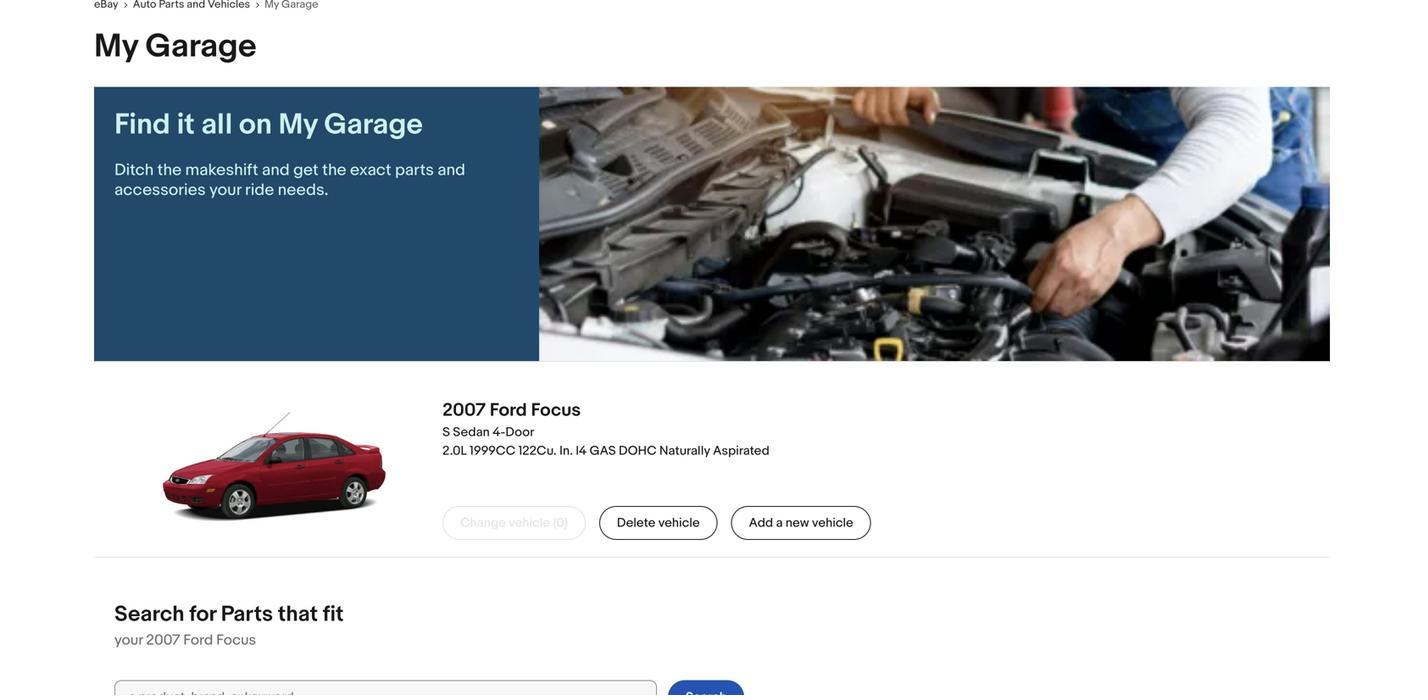 Task type: locate. For each thing, give the bounding box(es) containing it.
2 the from the left
[[322, 160, 346, 180]]

change
[[460, 516, 506, 531]]

1 horizontal spatial vehicle
[[658, 516, 700, 531]]

ford down for
[[183, 632, 213, 650]]

vehicle
[[509, 516, 550, 531], [658, 516, 700, 531], [812, 516, 853, 531]]

new
[[786, 516, 809, 531]]

my up the find
[[94, 27, 138, 67]]

search for parts that fit your 2007 ford focus
[[114, 602, 344, 650]]

your left ride
[[209, 180, 241, 200]]

it
[[177, 107, 195, 142]]

vehicle right new
[[812, 516, 853, 531]]

fit
[[323, 602, 344, 628]]

the right 'get'
[[322, 160, 346, 180]]

2 and from the left
[[438, 160, 465, 180]]

focus up in.
[[531, 399, 581, 422]]

2 vehicle from the left
[[658, 516, 700, 531]]

parts
[[221, 602, 273, 628]]

1 horizontal spatial my
[[278, 107, 318, 142]]

makeshift
[[185, 160, 258, 180]]

0 horizontal spatial focus
[[216, 632, 256, 650]]

2007 up sedan
[[443, 399, 486, 422]]

my
[[94, 27, 138, 67], [278, 107, 318, 142]]

0 vertical spatial ford
[[490, 399, 527, 422]]

2007
[[443, 399, 486, 422], [146, 632, 180, 650]]

1 vertical spatial my
[[278, 107, 318, 142]]

1 vertical spatial focus
[[216, 632, 256, 650]]

garage up "exact"
[[324, 107, 423, 142]]

focus inside "2007 ford focus s sedan 4-door 2.0l 1999cc 122cu. in. l4 gas dohc naturally aspirated"
[[531, 399, 581, 422]]

0 vertical spatial garage
[[145, 27, 257, 67]]

2 horizontal spatial vehicle
[[812, 516, 853, 531]]

and left 'get'
[[262, 160, 290, 180]]

1 vertical spatial 2007
[[146, 632, 180, 650]]

1 the from the left
[[157, 160, 182, 180]]

all
[[201, 107, 232, 142]]

1 horizontal spatial 2007
[[443, 399, 486, 422]]

0 vertical spatial my
[[94, 27, 138, 67]]

4-
[[493, 425, 505, 440]]

1 horizontal spatial garage
[[324, 107, 423, 142]]

0 vertical spatial focus
[[531, 399, 581, 422]]

3 vehicle from the left
[[812, 516, 853, 531]]

2007 down 'search'
[[146, 632, 180, 650]]

0 vertical spatial 2007
[[443, 399, 486, 422]]

my garage
[[94, 27, 257, 67]]

1 vehicle from the left
[[509, 516, 550, 531]]

focus
[[531, 399, 581, 422], [216, 632, 256, 650]]

0 horizontal spatial and
[[262, 160, 290, 180]]

0 horizontal spatial my
[[94, 27, 138, 67]]

get
[[293, 160, 319, 180]]

ford
[[490, 399, 527, 422], [183, 632, 213, 650]]

1 horizontal spatial the
[[322, 160, 346, 180]]

garage
[[145, 27, 257, 67], [324, 107, 423, 142]]

2007 ford focus image
[[162, 383, 388, 552]]

0 horizontal spatial vehicle
[[509, 516, 550, 531]]

0 vertical spatial your
[[209, 180, 241, 200]]

1 horizontal spatial focus
[[531, 399, 581, 422]]

0 horizontal spatial the
[[157, 160, 182, 180]]

1999cc
[[470, 444, 516, 459]]

1 horizontal spatial your
[[209, 180, 241, 200]]

and right parts
[[438, 160, 465, 180]]

ditch
[[114, 160, 154, 180]]

vehicle left '(0)'
[[509, 516, 550, 531]]

0 horizontal spatial 2007
[[146, 632, 180, 650]]

the
[[157, 160, 182, 180], [322, 160, 346, 180]]

1 horizontal spatial ford
[[490, 399, 527, 422]]

0 horizontal spatial garage
[[145, 27, 257, 67]]

my right on
[[278, 107, 318, 142]]

a
[[776, 516, 783, 531]]

your down 'search'
[[114, 632, 143, 650]]

vehicle right delete
[[658, 516, 700, 531]]

garage up 'it' at the left top of the page
[[145, 27, 257, 67]]

1 vertical spatial ford
[[183, 632, 213, 650]]

0 horizontal spatial your
[[114, 632, 143, 650]]

s
[[443, 425, 450, 440]]

search
[[114, 602, 184, 628]]

l4
[[576, 444, 587, 459]]

vehicle for delete
[[658, 516, 700, 531]]

and
[[262, 160, 290, 180], [438, 160, 465, 180]]

1 horizontal spatial and
[[438, 160, 465, 180]]

0 horizontal spatial ford
[[183, 632, 213, 650]]

ford up 4-
[[490, 399, 527, 422]]

1 vertical spatial garage
[[324, 107, 423, 142]]

your
[[209, 180, 241, 200], [114, 632, 143, 650]]

2007 ford focus s sedan 4-door 2.0l 1999cc 122cu. in. l4 gas dohc naturally aspirated
[[443, 399, 770, 459]]

Search search field
[[114, 681, 657, 695]]

1 vertical spatial your
[[114, 632, 143, 650]]

naturally
[[660, 444, 710, 459]]

focus down parts
[[216, 632, 256, 650]]

aspirated
[[713, 444, 770, 459]]

your inside ditch the makeshift and get the exact parts and accessories your ride needs.
[[209, 180, 241, 200]]

the right ditch
[[157, 160, 182, 180]]



Task type: describe. For each thing, give the bounding box(es) containing it.
2007 inside search for parts that fit your 2007 ford focus
[[146, 632, 180, 650]]

gas
[[590, 444, 616, 459]]

add
[[749, 516, 773, 531]]

for
[[189, 602, 216, 628]]

find it all on my garage
[[114, 107, 423, 142]]

(0)
[[553, 516, 568, 531]]

ditch the makeshift and get the exact parts and accessories your ride needs.
[[114, 160, 465, 200]]

parts
[[395, 160, 434, 180]]

ford inside "2007 ford focus s sedan 4-door 2.0l 1999cc 122cu. in. l4 gas dohc naturally aspirated"
[[490, 399, 527, 422]]

delete vehicle
[[617, 516, 700, 531]]

add a new vehicle button
[[731, 506, 871, 540]]

change vehicle (0)
[[460, 516, 568, 531]]

1 and from the left
[[262, 160, 290, 180]]

dohc
[[619, 444, 657, 459]]

delete vehicle button
[[599, 506, 718, 540]]

in.
[[560, 444, 573, 459]]

on
[[239, 107, 272, 142]]

122cu.
[[518, 444, 557, 459]]

add a new vehicle
[[749, 516, 853, 531]]

accessories
[[114, 180, 206, 200]]

ford inside search for parts that fit your 2007 ford focus
[[183, 632, 213, 650]]

delete
[[617, 516, 656, 531]]

that
[[278, 602, 318, 628]]

2.0l
[[443, 444, 467, 459]]

your inside search for parts that fit your 2007 ford focus
[[114, 632, 143, 650]]

focus inside search for parts that fit your 2007 ford focus
[[216, 632, 256, 650]]

2007 inside "2007 ford focus s sedan 4-door 2.0l 1999cc 122cu. in. l4 gas dohc naturally aspirated"
[[443, 399, 486, 422]]

ride
[[245, 180, 274, 200]]

exact
[[350, 160, 391, 180]]

vehicle for change
[[509, 516, 550, 531]]

sedan
[[453, 425, 490, 440]]

find
[[114, 107, 170, 142]]

needs.
[[278, 180, 328, 200]]

door
[[505, 425, 534, 440]]



Task type: vqa. For each thing, say whether or not it's contained in the screenshot.
Garage
yes



